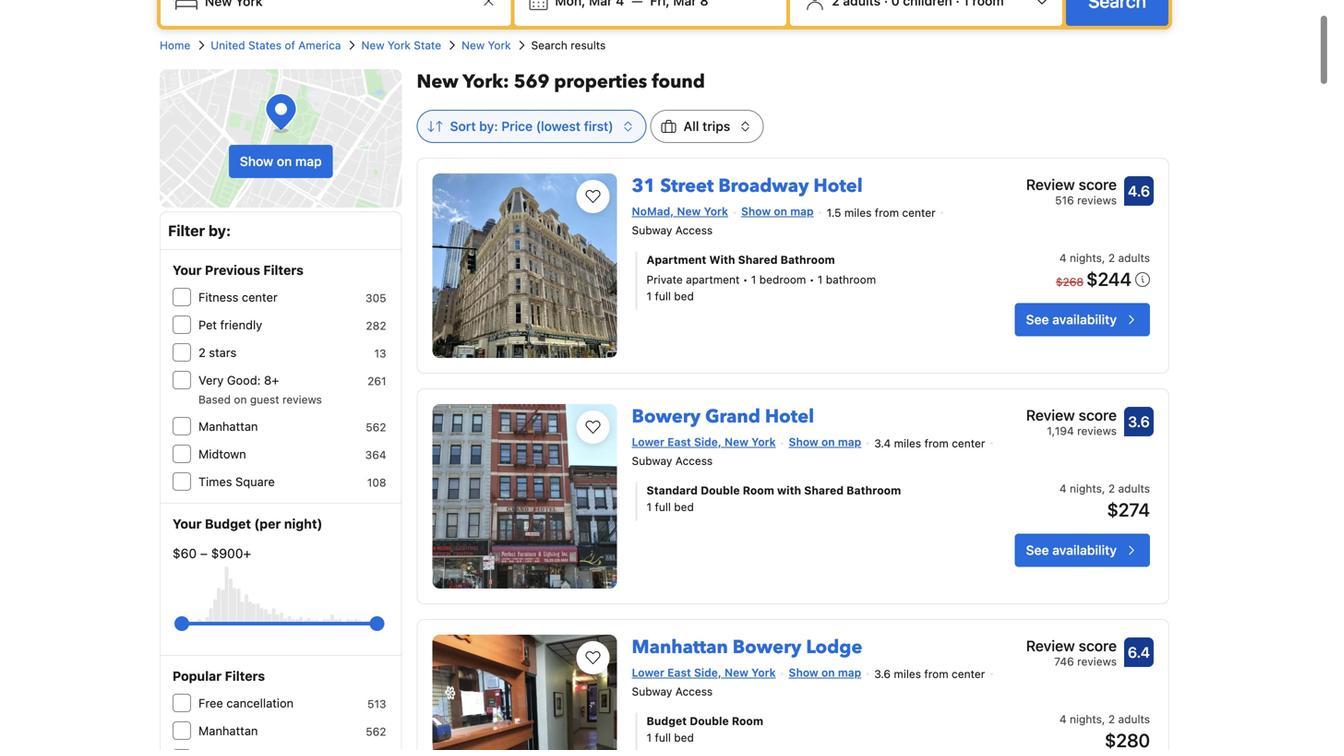 Task type: describe. For each thing, give the bounding box(es) containing it.
review score element for manhattan bowery lodge
[[1026, 635, 1117, 657]]

by: for sort
[[479, 119, 498, 134]]

new york state link
[[361, 37, 441, 54]]

$244
[[1087, 268, 1132, 290]]

see availability for bowery grand hotel
[[1026, 543, 1117, 558]]

popular
[[173, 669, 222, 684]]

bathroom
[[826, 273, 876, 286]]

review for manhattan bowery lodge
[[1026, 638, 1075, 655]]

0 vertical spatial hotel
[[814, 174, 863, 199]]

new york link
[[462, 37, 511, 54]]

good:
[[227, 373, 261, 387]]

1 inside standard double room with shared bathroom 1 full bed
[[647, 501, 652, 514]]

bowery grand hotel image
[[433, 404, 617, 589]]

new inside "element"
[[417, 69, 459, 95]]

review score 1,194 reviews
[[1026, 407, 1117, 438]]

364
[[365, 449, 386, 462]]

show inside button
[[240, 154, 273, 169]]

516
[[1055, 194, 1075, 207]]

bed inside apartment with shared bathroom private apartment • 1 bedroom • 1 bathroom 1 full bed
[[674, 290, 694, 303]]

your for your budget (per night)
[[173, 517, 202, 532]]

standard double room with shared bathroom link
[[647, 483, 959, 499]]

fitness
[[199, 290, 239, 304]]

your previous filters
[[173, 263, 304, 278]]

budget double room link
[[647, 713, 959, 730]]

midtown
[[199, 447, 246, 461]]

scored 6.4 element
[[1125, 638, 1154, 668]]

31
[[632, 174, 656, 199]]

0 vertical spatial budget
[[205, 517, 251, 532]]

center for manhattan bowery lodge
[[952, 668, 985, 681]]

apartment with shared bathroom link
[[647, 252, 959, 268]]

new york: 569 properties found
[[417, 69, 705, 95]]

lower east side, new york for manhattan
[[632, 667, 776, 680]]

adults inside the 4 nights , 2 adults $274
[[1119, 483, 1150, 496]]

united
[[211, 39, 245, 52]]

center for 31 street broadway hotel
[[902, 206, 936, 219]]

Where are you going? field
[[198, 0, 478, 18]]

filter by:
[[168, 222, 231, 240]]

your budget (per night)
[[173, 517, 323, 532]]

miles for 31 street broadway hotel
[[845, 206, 872, 219]]

6.4
[[1128, 644, 1151, 662]]

states
[[248, 39, 282, 52]]

free
[[199, 697, 223, 710]]

31 street broadway hotel image
[[433, 174, 617, 358]]

pet friendly
[[199, 318, 262, 332]]

reviews for manhattan bowery lodge
[[1078, 656, 1117, 668]]

2 4 nights , 2 adults from the top
[[1060, 713, 1150, 726]]

3 4 from the top
[[1060, 713, 1067, 726]]

1.5 miles from center subway access
[[632, 206, 936, 237]]

guest
[[250, 393, 279, 406]]

popular filters
[[173, 669, 265, 684]]

state
[[414, 39, 441, 52]]

miles for bowery grand hotel
[[894, 437, 922, 450]]

square
[[235, 475, 275, 489]]

, inside the 4 nights , 2 adults $274
[[1102, 483, 1106, 496]]

of
[[285, 39, 295, 52]]

fitness center
[[199, 290, 278, 304]]

grand
[[705, 404, 761, 430]]

$60 – $900+
[[173, 546, 251, 561]]

new york state
[[361, 39, 441, 52]]

search
[[531, 39, 568, 52]]

(lowest
[[536, 119, 581, 134]]

search results
[[531, 39, 606, 52]]

31 street broadway hotel link
[[632, 166, 863, 199]]

manhattan bowery lodge
[[632, 635, 863, 661]]

305
[[366, 292, 386, 305]]

lower east side, new york for bowery
[[632, 436, 776, 449]]

street
[[661, 174, 714, 199]]

1 , from the top
[[1102, 252, 1106, 265]]

room for grand
[[743, 484, 775, 497]]

2 stars
[[199, 346, 237, 360]]

score for manhattan bowery lodge
[[1079, 638, 1117, 655]]

apartment
[[647, 254, 707, 267]]

show for manhattan bowery lodge
[[789, 667, 819, 680]]

review score 746 reviews
[[1026, 638, 1117, 668]]

569
[[514, 69, 550, 95]]

on for bowery grand hotel
[[822, 436, 835, 449]]

1 vertical spatial manhattan
[[632, 635, 728, 661]]

manhattan bowery lodge image
[[433, 635, 617, 751]]

nomad,
[[632, 205, 674, 218]]

america
[[298, 39, 341, 52]]

all
[[684, 119, 699, 134]]

map inside button
[[295, 154, 322, 169]]

0 vertical spatial manhattan
[[199, 420, 258, 433]]

budget double room 1 full bed
[[647, 715, 764, 745]]

subway for bowery
[[632, 455, 672, 468]]

new up york:
[[462, 39, 485, 52]]

2 • from the left
[[809, 273, 815, 286]]

very good: 8+
[[199, 373, 279, 387]]

side, for bowery
[[694, 436, 722, 449]]

full inside standard double room with shared bathroom 1 full bed
[[655, 501, 671, 514]]

bowery grand hotel
[[632, 404, 814, 430]]

results
[[571, 39, 606, 52]]

availability for bowery grand hotel
[[1053, 543, 1117, 558]]

price
[[502, 119, 533, 134]]

home
[[160, 39, 190, 52]]

from for 31 street broadway hotel
[[875, 206, 899, 219]]

1 nights from the top
[[1070, 252, 1102, 265]]

times square
[[199, 475, 275, 489]]

score for 31 street broadway hotel
[[1079, 176, 1117, 193]]

$900+
[[211, 546, 251, 561]]

from for manhattan bowery lodge
[[925, 668, 949, 681]]

2 down review score 746 reviews
[[1109, 713, 1115, 726]]

show on map for bowery grand hotel
[[789, 436, 862, 449]]

subway for manhattan
[[632, 686, 672, 699]]

apartment with shared bathroom private apartment • 1 bedroom • 1 bathroom 1 full bed
[[647, 254, 876, 303]]

1 • from the left
[[743, 273, 748, 286]]

reviews right guest
[[283, 393, 322, 406]]

513
[[368, 698, 386, 711]]

pet
[[199, 318, 217, 332]]

york down manhattan bowery lodge at the bottom
[[752, 667, 776, 680]]

stars
[[209, 346, 237, 360]]

bed inside budget double room 1 full bed
[[674, 732, 694, 745]]

york down street
[[704, 205, 728, 218]]

room for bowery
[[732, 715, 764, 728]]

bowery inside manhattan bowery lodge link
[[733, 635, 802, 661]]

–
[[200, 546, 208, 561]]

4.6
[[1128, 182, 1150, 200]]

standard double room with shared bathroom 1 full bed
[[647, 484, 901, 514]]

very
[[199, 373, 224, 387]]

reviews for bowery grand hotel
[[1078, 425, 1117, 438]]

lodge
[[806, 635, 863, 661]]

108
[[367, 476, 386, 489]]

show for bowery grand hotel
[[789, 436, 819, 449]]

private
[[647, 273, 683, 286]]

your for your previous filters
[[173, 263, 202, 278]]

1 4 from the top
[[1060, 252, 1067, 265]]

2 vertical spatial manhattan
[[199, 724, 258, 738]]

map for bowery grand hotel
[[838, 436, 862, 449]]

1.5
[[827, 206, 842, 219]]

3 adults from the top
[[1119, 713, 1150, 726]]

times
[[199, 475, 232, 489]]

show on map inside show on map button
[[240, 154, 322, 169]]

3.4 miles from center subway access
[[632, 437, 986, 468]]

1 4 nights , 2 adults from the top
[[1060, 252, 1150, 265]]

filter
[[168, 222, 205, 240]]

broadway
[[719, 174, 809, 199]]

746
[[1055, 656, 1075, 668]]



Task type: locate. For each thing, give the bounding box(es) containing it.
review up the 746
[[1026, 638, 1075, 655]]

2 your from the top
[[173, 517, 202, 532]]

3 , from the top
[[1102, 713, 1106, 726]]

2 see from the top
[[1026, 543, 1049, 558]]

group
[[182, 609, 377, 639]]

0 vertical spatial room
[[743, 484, 775, 497]]

review score element left 4.6
[[1026, 174, 1117, 196]]

filters right previous
[[263, 263, 304, 278]]

reviews right the 746
[[1078, 656, 1117, 668]]

2 availability from the top
[[1053, 543, 1117, 558]]

all trips button
[[651, 110, 764, 143]]

access for bowery
[[676, 686, 713, 699]]

2 vertical spatial 4
[[1060, 713, 1067, 726]]

1 full from the top
[[655, 290, 671, 303]]

sort
[[450, 119, 476, 134]]

new inside "link"
[[361, 39, 385, 52]]

subway up budget double room 1 full bed
[[632, 686, 672, 699]]

see for 31 street broadway hotel
[[1026, 312, 1049, 327]]

2 side, from the top
[[694, 667, 722, 680]]

see availability
[[1026, 312, 1117, 327], [1026, 543, 1117, 558]]

1 see availability from the top
[[1026, 312, 1117, 327]]

score for bowery grand hotel
[[1079, 407, 1117, 424]]

1 vertical spatial room
[[732, 715, 764, 728]]

$60
[[173, 546, 197, 561]]

adults up $244
[[1119, 252, 1150, 265]]

3.6 for 3.6
[[1128, 413, 1150, 431]]

double for manhattan
[[690, 715, 729, 728]]

0 vertical spatial 562
[[366, 421, 386, 434]]

filters up free cancellation
[[225, 669, 265, 684]]

bathroom inside apartment with shared bathroom private apartment • 1 bedroom • 1 bathroom 1 full bed
[[781, 254, 835, 267]]

center inside 1.5 miles from center subway access
[[902, 206, 936, 219]]

4 nights , 2 adults $274
[[1060, 483, 1150, 521]]

double
[[701, 484, 740, 497], [690, 715, 729, 728]]

side, down bowery grand hotel
[[694, 436, 722, 449]]

lower up budget double room 1 full bed
[[632, 667, 665, 680]]

new york
[[462, 39, 511, 52]]

0 vertical spatial subway
[[632, 224, 672, 237]]

3.6 inside "3.6 miles from center subway access"
[[875, 668, 891, 681]]

1 vertical spatial see availability link
[[1015, 534, 1150, 568]]

0 vertical spatial bowery
[[632, 404, 701, 430]]

found
[[652, 69, 705, 95]]

cancellation
[[227, 697, 294, 710]]

from for bowery grand hotel
[[925, 437, 949, 450]]

1 see from the top
[[1026, 312, 1049, 327]]

282
[[366, 319, 386, 332]]

1 vertical spatial hotel
[[765, 404, 814, 430]]

• down apartment with shared bathroom link
[[809, 273, 815, 286]]

see availability link for bowery grand hotel
[[1015, 534, 1150, 568]]

by: right filter
[[209, 222, 231, 240]]

new down where are you going? 'field'
[[361, 39, 385, 52]]

score inside review score 516 reviews
[[1079, 176, 1117, 193]]

0 vertical spatial lower
[[632, 436, 665, 449]]

see availability link
[[1015, 303, 1150, 337], [1015, 534, 1150, 568]]

reviews for 31 street broadway hotel
[[1078, 194, 1117, 207]]

4 nights , 2 adults up $244
[[1060, 252, 1150, 265]]

bed inside standard double room with shared bathroom 1 full bed
[[674, 501, 694, 514]]

score left scored 3.6 element at right
[[1079, 407, 1117, 424]]

subway inside "3.6 miles from center subway access"
[[632, 686, 672, 699]]

0 vertical spatial access
[[676, 224, 713, 237]]

1 vertical spatial bathroom
[[847, 484, 901, 497]]

score left 4.6
[[1079, 176, 1117, 193]]

2 inside the 4 nights , 2 adults $274
[[1109, 483, 1115, 496]]

see availability down the 4 nights , 2 adults $274
[[1026, 543, 1117, 558]]

york up york:
[[488, 39, 511, 52]]

availability down $268
[[1053, 312, 1117, 327]]

1 vertical spatial access
[[676, 455, 713, 468]]

miles inside 3.4 miles from center subway access
[[894, 437, 922, 450]]

4 up $268
[[1060, 252, 1067, 265]]

budget inside budget double room 1 full bed
[[647, 715, 687, 728]]

8+
[[264, 373, 279, 387]]

3 score from the top
[[1079, 638, 1117, 655]]

score
[[1079, 176, 1117, 193], [1079, 407, 1117, 424], [1079, 638, 1117, 655]]

0 horizontal spatial budget
[[205, 517, 251, 532]]

full
[[655, 290, 671, 303], [655, 501, 671, 514], [655, 732, 671, 745]]

shared right with
[[804, 484, 844, 497]]

1 score from the top
[[1079, 176, 1117, 193]]

3.6 for 3.6 miles from center subway access
[[875, 668, 891, 681]]

by: right sort
[[479, 119, 498, 134]]

lower
[[632, 436, 665, 449], [632, 667, 665, 680]]

home link
[[160, 37, 190, 54]]

manhattan
[[199, 420, 258, 433], [632, 635, 728, 661], [199, 724, 258, 738]]

1 vertical spatial availability
[[1053, 543, 1117, 558]]

2 east from the top
[[668, 667, 691, 680]]

1 vertical spatial 562
[[366, 726, 386, 739]]

2 review score element from the top
[[1026, 404, 1117, 427]]

room inside standard double room with shared bathroom 1 full bed
[[743, 484, 775, 497]]

2 vertical spatial adults
[[1119, 713, 1150, 726]]

reviews right 516 at the right
[[1078, 194, 1117, 207]]

from inside 1.5 miles from center subway access
[[875, 206, 899, 219]]

subway down nomad,
[[632, 224, 672, 237]]

based on guest reviews
[[199, 393, 322, 406]]

2 adults from the top
[[1119, 483, 1150, 496]]

2 vertical spatial score
[[1079, 638, 1117, 655]]

nomad, new york
[[632, 205, 728, 218]]

0 vertical spatial bed
[[674, 290, 694, 303]]

review score element
[[1026, 174, 1117, 196], [1026, 404, 1117, 427], [1026, 635, 1117, 657]]

,
[[1102, 252, 1106, 265], [1102, 483, 1106, 496], [1102, 713, 1106, 726]]

scored 3.6 element
[[1125, 407, 1154, 437]]

4 down 1,194 at the right bottom of page
[[1060, 483, 1067, 496]]

0 vertical spatial by:
[[479, 119, 498, 134]]

your up $60
[[173, 517, 202, 532]]

$268
[[1056, 276, 1084, 289]]

access inside 3.4 miles from center subway access
[[676, 455, 713, 468]]

0 vertical spatial double
[[701, 484, 740, 497]]

lower east side, new york
[[632, 436, 776, 449], [632, 667, 776, 680]]

review up 516 at the right
[[1026, 176, 1075, 193]]

reviews inside review score 516 reviews
[[1078, 194, 1117, 207]]

access inside "3.6 miles from center subway access"
[[676, 686, 713, 699]]

york:
[[463, 69, 509, 95]]

standard
[[647, 484, 698, 497]]

east up standard
[[668, 436, 691, 449]]

bathroom up the bedroom
[[781, 254, 835, 267]]

1 vertical spatial score
[[1079, 407, 1117, 424]]

1 vertical spatial 4
[[1060, 483, 1067, 496]]

see availability link down $268
[[1015, 303, 1150, 337]]

0 vertical spatial east
[[668, 436, 691, 449]]

on for manhattan bowery lodge
[[822, 667, 835, 680]]

show on map button
[[229, 145, 333, 178]]

2 4 from the top
[[1060, 483, 1067, 496]]

1 inside budget double room 1 full bed
[[647, 732, 652, 745]]

2 see availability from the top
[[1026, 543, 1117, 558]]

see availability down $268
[[1026, 312, 1117, 327]]

1 bed from the top
[[674, 290, 694, 303]]

1 subway from the top
[[632, 224, 672, 237]]

show on map for 31 street broadway hotel
[[741, 205, 814, 218]]

by:
[[479, 119, 498, 134], [209, 222, 231, 240]]

new down state on the left top of the page
[[417, 69, 459, 95]]

1 vertical spatial adults
[[1119, 483, 1150, 496]]

shared inside standard double room with shared bathroom 1 full bed
[[804, 484, 844, 497]]

4 inside the 4 nights , 2 adults $274
[[1060, 483, 1067, 496]]

2 vertical spatial from
[[925, 668, 949, 681]]

1 vertical spatial shared
[[804, 484, 844, 497]]

0 vertical spatial your
[[173, 263, 202, 278]]

review score element left 6.4
[[1026, 635, 1117, 657]]

1 adults from the top
[[1119, 252, 1150, 265]]

bathroom inside standard double room with shared bathroom 1 full bed
[[847, 484, 901, 497]]

2 vertical spatial nights
[[1070, 713, 1102, 726]]

hotel up 3.4 miles from center subway access on the bottom of the page
[[765, 404, 814, 430]]

access inside 1.5 miles from center subway access
[[676, 224, 713, 237]]

0 horizontal spatial shared
[[738, 254, 778, 267]]

nights down the 746
[[1070, 713, 1102, 726]]

reviews inside review score 746 reviews
[[1078, 656, 1117, 668]]

• right apartment
[[743, 273, 748, 286]]

1 vertical spatial by:
[[209, 222, 231, 240]]

map for 31 street broadway hotel
[[791, 205, 814, 218]]

1 vertical spatial lower
[[632, 667, 665, 680]]

united states of america
[[211, 39, 341, 52]]

2 562 from the top
[[366, 726, 386, 739]]

1 vertical spatial see
[[1026, 543, 1049, 558]]

1 horizontal spatial •
[[809, 273, 815, 286]]

1 see availability link from the top
[[1015, 303, 1150, 337]]

1 vertical spatial your
[[173, 517, 202, 532]]

adults down the scored 6.4 element
[[1119, 713, 1150, 726]]

1 vertical spatial ,
[[1102, 483, 1106, 496]]

0 vertical spatial review
[[1026, 176, 1075, 193]]

miles inside 1.5 miles from center subway access
[[845, 206, 872, 219]]

1 horizontal spatial by:
[[479, 119, 498, 134]]

access for street
[[676, 224, 713, 237]]

1 horizontal spatial budget
[[647, 715, 687, 728]]

nights inside the 4 nights , 2 adults $274
[[1070, 483, 1102, 496]]

0 vertical spatial 3.6
[[1128, 413, 1150, 431]]

2 vertical spatial review
[[1026, 638, 1075, 655]]

1 vertical spatial miles
[[894, 437, 922, 450]]

bed
[[674, 290, 694, 303], [674, 501, 694, 514], [674, 732, 694, 745]]

1 vertical spatial side,
[[694, 667, 722, 680]]

562 down 513
[[366, 726, 386, 739]]

first)
[[584, 119, 614, 134]]

subway inside 1.5 miles from center subway access
[[632, 224, 672, 237]]

3 subway from the top
[[632, 686, 672, 699]]

2 full from the top
[[655, 501, 671, 514]]

lower for manhattan bowery lodge
[[632, 667, 665, 680]]

east up budget double room 1 full bed
[[668, 667, 691, 680]]

bathroom
[[781, 254, 835, 267], [847, 484, 901, 497]]

full inside budget double room 1 full bed
[[655, 732, 671, 745]]

subway inside 3.4 miles from center subway access
[[632, 455, 672, 468]]

all trips
[[684, 119, 731, 134]]

1 vertical spatial nights
[[1070, 483, 1102, 496]]

on for 31 street broadway hotel
[[774, 205, 788, 218]]

review score element for bowery grand hotel
[[1026, 404, 1117, 427]]

2 see availability link from the top
[[1015, 534, 1150, 568]]

center for bowery grand hotel
[[952, 437, 986, 450]]

review inside review score 1,194 reviews
[[1026, 407, 1075, 424]]

0 vertical spatial 4
[[1060, 252, 1067, 265]]

with
[[777, 484, 802, 497]]

see for bowery grand hotel
[[1026, 543, 1049, 558]]

subway for 31
[[632, 224, 672, 237]]

2 vertical spatial ,
[[1102, 713, 1106, 726]]

filters
[[263, 263, 304, 278], [225, 669, 265, 684]]

with
[[710, 254, 735, 267]]

0 vertical spatial lower east side, new york
[[632, 436, 776, 449]]

bowery inside bowery grand hotel link
[[632, 404, 701, 430]]

, down review score 1,194 reviews
[[1102, 483, 1106, 496]]

york left state on the left top of the page
[[388, 39, 411, 52]]

1 vertical spatial filters
[[225, 669, 265, 684]]

review up 1,194 at the right bottom of page
[[1026, 407, 1075, 424]]

miles for manhattan bowery lodge
[[894, 668, 921, 681]]

double inside standard double room with shared bathroom 1 full bed
[[701, 484, 740, 497]]

$274
[[1107, 499, 1150, 521]]

reviews
[[1078, 194, 1117, 207], [283, 393, 322, 406], [1078, 425, 1117, 438], [1078, 656, 1117, 668]]

nights up $268
[[1070, 252, 1102, 265]]

3 review score element from the top
[[1026, 635, 1117, 657]]

2 nights from the top
[[1070, 483, 1102, 496]]

0 vertical spatial ,
[[1102, 252, 1106, 265]]

0 vertical spatial adults
[[1119, 252, 1150, 265]]

2 lower from the top
[[632, 667, 665, 680]]

miles inside "3.6 miles from center subway access"
[[894, 668, 921, 681]]

2 left stars
[[199, 346, 206, 360]]

access for grand
[[676, 455, 713, 468]]

review
[[1026, 176, 1075, 193], [1026, 407, 1075, 424], [1026, 638, 1075, 655]]

2 access from the top
[[676, 455, 713, 468]]

your
[[173, 263, 202, 278], [173, 517, 202, 532]]

scored 4.6 element
[[1125, 176, 1154, 206]]

side, for manhattan
[[694, 667, 722, 680]]

•
[[743, 273, 748, 286], [809, 273, 815, 286]]

york inside "link"
[[388, 39, 411, 52]]

properties
[[554, 69, 647, 95]]

new down grand
[[725, 436, 749, 449]]

0 horizontal spatial by:
[[209, 222, 231, 240]]

room down "3.6 miles from center subway access"
[[732, 715, 764, 728]]

by: for filter
[[209, 222, 231, 240]]

sort by: price (lowest first)
[[450, 119, 614, 134]]

1
[[751, 273, 757, 286], [818, 273, 823, 286], [647, 290, 652, 303], [647, 501, 652, 514], [647, 732, 652, 745]]

lower east side, new york down bowery grand hotel
[[632, 436, 776, 449]]

3.4
[[875, 437, 891, 450]]

room left with
[[743, 484, 775, 497]]

1 horizontal spatial bowery
[[733, 635, 802, 661]]

reviews right 1,194 at the right bottom of page
[[1078, 425, 1117, 438]]

1 vertical spatial review
[[1026, 407, 1075, 424]]

access down 'nomad, new york'
[[676, 224, 713, 237]]

1 availability from the top
[[1053, 312, 1117, 327]]

2 up $244
[[1109, 252, 1115, 265]]

double right standard
[[701, 484, 740, 497]]

1 vertical spatial lower east side, new york
[[632, 667, 776, 680]]

0 vertical spatial miles
[[845, 206, 872, 219]]

1,194
[[1047, 425, 1075, 438]]

from
[[875, 206, 899, 219], [925, 437, 949, 450], [925, 668, 949, 681]]

2 vertical spatial review score element
[[1026, 635, 1117, 657]]

nights down 1,194 at the right bottom of page
[[1070, 483, 1102, 496]]

on inside button
[[277, 154, 292, 169]]

see
[[1026, 312, 1049, 327], [1026, 543, 1049, 558]]

show on map for manhattan bowery lodge
[[789, 667, 862, 680]]

from inside 3.4 miles from center subway access
[[925, 437, 949, 450]]

reviews inside review score 1,194 reviews
[[1078, 425, 1117, 438]]

3 full from the top
[[655, 732, 671, 745]]

2 review from the top
[[1026, 407, 1075, 424]]

0 vertical spatial filters
[[263, 263, 304, 278]]

adults up $274
[[1119, 483, 1150, 496]]

bedroom
[[760, 273, 806, 286]]

side, down manhattan bowery lodge at the bottom
[[694, 667, 722, 680]]

friendly
[[220, 318, 262, 332]]

1 side, from the top
[[694, 436, 722, 449]]

see availability for 31 street broadway hotel
[[1026, 312, 1117, 327]]

2 score from the top
[[1079, 407, 1117, 424]]

new down manhattan bowery lodge at the bottom
[[725, 667, 749, 680]]

double inside budget double room 1 full bed
[[690, 715, 729, 728]]

0 vertical spatial full
[[655, 290, 671, 303]]

availability
[[1053, 312, 1117, 327], [1053, 543, 1117, 558]]

review inside review score 516 reviews
[[1026, 176, 1075, 193]]

2 vertical spatial subway
[[632, 686, 672, 699]]

bowery grand hotel link
[[632, 397, 814, 430]]

1 vertical spatial 4 nights , 2 adults
[[1060, 713, 1150, 726]]

1 vertical spatial see availability
[[1026, 543, 1117, 558]]

manhattan bowery lodge link
[[632, 628, 863, 661]]

0 horizontal spatial bathroom
[[781, 254, 835, 267]]

review for bowery grand hotel
[[1026, 407, 1075, 424]]

new down street
[[677, 205, 701, 218]]

center inside "3.6 miles from center subway access"
[[952, 668, 985, 681]]

0 horizontal spatial bowery
[[632, 404, 701, 430]]

lower for bowery grand hotel
[[632, 436, 665, 449]]

0 vertical spatial see availability
[[1026, 312, 1117, 327]]

east
[[668, 436, 691, 449], [668, 667, 691, 680]]

review for 31 street broadway hotel
[[1026, 176, 1075, 193]]

bathroom down 3.4
[[847, 484, 901, 497]]

york
[[388, 39, 411, 52], [488, 39, 511, 52], [704, 205, 728, 218], [752, 436, 776, 449], [752, 667, 776, 680]]

4 nights , 2 adults
[[1060, 252, 1150, 265], [1060, 713, 1150, 726]]

search results updated. new york: 569 properties found. element
[[417, 69, 1170, 95]]

based
[[199, 393, 231, 406]]

manhattan up budget double room 1 full bed
[[632, 635, 728, 661]]

access up budget double room 1 full bed
[[676, 686, 713, 699]]

31 street broadway hotel
[[632, 174, 863, 199]]

double for bowery
[[701, 484, 740, 497]]

score left 6.4
[[1079, 638, 1117, 655]]

0 vertical spatial shared
[[738, 254, 778, 267]]

lower east side, new york down manhattan bowery lodge at the bottom
[[632, 667, 776, 680]]

subway up standard
[[632, 455, 672, 468]]

0 vertical spatial side,
[[694, 436, 722, 449]]

adults
[[1119, 252, 1150, 265], [1119, 483, 1150, 496], [1119, 713, 1150, 726]]

2 bed from the top
[[674, 501, 694, 514]]

2 vertical spatial full
[[655, 732, 671, 745]]

2 vertical spatial miles
[[894, 668, 921, 681]]

2 up $274
[[1109, 483, 1115, 496]]

2 , from the top
[[1102, 483, 1106, 496]]

see availability link down the 4 nights , 2 adults $274
[[1015, 534, 1150, 568]]

full inside apartment with shared bathroom private apartment • 1 bedroom • 1 bathroom 1 full bed
[[655, 290, 671, 303]]

1 vertical spatial double
[[690, 715, 729, 728]]

york down grand
[[752, 436, 776, 449]]

review score element left scored 3.6 element at right
[[1026, 404, 1117, 427]]

1 vertical spatial subway
[[632, 455, 672, 468]]

score inside review score 1,194 reviews
[[1079, 407, 1117, 424]]

center inside 3.4 miles from center subway access
[[952, 437, 986, 450]]

, down review score 746 reviews
[[1102, 713, 1106, 726]]

0 vertical spatial see availability link
[[1015, 303, 1150, 337]]

3 nights from the top
[[1070, 713, 1102, 726]]

2 vertical spatial bed
[[674, 732, 694, 745]]

261
[[368, 375, 386, 388]]

budget
[[205, 517, 251, 532], [647, 715, 687, 728]]

4 nights , 2 adults down the 746
[[1060, 713, 1150, 726]]

bowery up "3.6 miles from center subway access"
[[733, 635, 802, 661]]

0 vertical spatial bathroom
[[781, 254, 835, 267]]

1 horizontal spatial 3.6
[[1128, 413, 1150, 431]]

availability down the 4 nights , 2 adults $274
[[1053, 543, 1117, 558]]

map for manhattan bowery lodge
[[838, 667, 862, 680]]

lower up standard
[[632, 436, 665, 449]]

1 vertical spatial bed
[[674, 501, 694, 514]]

from inside "3.6 miles from center subway access"
[[925, 668, 949, 681]]

3 review from the top
[[1026, 638, 1075, 655]]

4 down the 746
[[1060, 713, 1067, 726]]

manhattan down free
[[199, 724, 258, 738]]

0 vertical spatial see
[[1026, 312, 1049, 327]]

1 east from the top
[[668, 436, 691, 449]]

3 bed from the top
[[674, 732, 694, 745]]

1 vertical spatial bowery
[[733, 635, 802, 661]]

0 vertical spatial score
[[1079, 176, 1117, 193]]

east for bowery
[[668, 436, 691, 449]]

1 lower east side, new york from the top
[[632, 436, 776, 449]]

hotel up 1.5 at the right top
[[814, 174, 863, 199]]

3 access from the top
[[676, 686, 713, 699]]

2 lower east side, new york from the top
[[632, 667, 776, 680]]

double down manhattan bowery lodge at the bottom
[[690, 715, 729, 728]]

room
[[743, 484, 775, 497], [732, 715, 764, 728]]

1 review from the top
[[1026, 176, 1075, 193]]

shared up the bedroom
[[738, 254, 778, 267]]

1 vertical spatial from
[[925, 437, 949, 450]]

2
[[1109, 252, 1115, 265], [199, 346, 206, 360], [1109, 483, 1115, 496], [1109, 713, 1115, 726]]

access up standard
[[676, 455, 713, 468]]

1 lower from the top
[[632, 436, 665, 449]]

map
[[295, 154, 322, 169], [791, 205, 814, 218], [838, 436, 862, 449], [838, 667, 862, 680]]

availability for 31 street broadway hotel
[[1053, 312, 1117, 327]]

0 horizontal spatial •
[[743, 273, 748, 286]]

manhattan up midtown
[[199, 420, 258, 433]]

0 vertical spatial from
[[875, 206, 899, 219]]

0 vertical spatial 4 nights , 2 adults
[[1060, 252, 1150, 265]]

, up $244
[[1102, 252, 1106, 265]]

1 vertical spatial budget
[[647, 715, 687, 728]]

review score element for 31 street broadway hotel
[[1026, 174, 1117, 196]]

0 vertical spatial nights
[[1070, 252, 1102, 265]]

see availability link for 31 street broadway hotel
[[1015, 303, 1150, 337]]

apartment
[[686, 273, 740, 286]]

east for manhattan
[[668, 667, 691, 680]]

562 up 364
[[366, 421, 386, 434]]

1 vertical spatial 3.6
[[875, 668, 891, 681]]

show
[[240, 154, 273, 169], [741, 205, 771, 218], [789, 436, 819, 449], [789, 667, 819, 680]]

show for 31 street broadway hotel
[[741, 205, 771, 218]]

nights
[[1070, 252, 1102, 265], [1070, 483, 1102, 496], [1070, 713, 1102, 726]]

0 vertical spatial availability
[[1053, 312, 1117, 327]]

1 562 from the top
[[366, 421, 386, 434]]

1 access from the top
[[676, 224, 713, 237]]

your down filter
[[173, 263, 202, 278]]

1 review score element from the top
[[1026, 174, 1117, 196]]

bowery left grand
[[632, 404, 701, 430]]

2 vertical spatial access
[[676, 686, 713, 699]]

previous
[[205, 263, 260, 278]]

review inside review score 746 reviews
[[1026, 638, 1075, 655]]

shared inside apartment with shared bathroom private apartment • 1 bedroom • 1 bathroom 1 full bed
[[738, 254, 778, 267]]

2 subway from the top
[[632, 455, 672, 468]]

1 vertical spatial east
[[668, 667, 691, 680]]

(per
[[254, 517, 281, 532]]

1 vertical spatial full
[[655, 501, 671, 514]]

1 vertical spatial review score element
[[1026, 404, 1117, 427]]

1 horizontal spatial bathroom
[[847, 484, 901, 497]]

score inside review score 746 reviews
[[1079, 638, 1117, 655]]

0 vertical spatial review score element
[[1026, 174, 1117, 196]]

1 your from the top
[[173, 263, 202, 278]]

0 horizontal spatial 3.6
[[875, 668, 891, 681]]

1 horizontal spatial shared
[[804, 484, 844, 497]]

room inside budget double room 1 full bed
[[732, 715, 764, 728]]

united states of america link
[[211, 37, 341, 54]]



Task type: vqa. For each thing, say whether or not it's contained in the screenshot.
United States of America
yes



